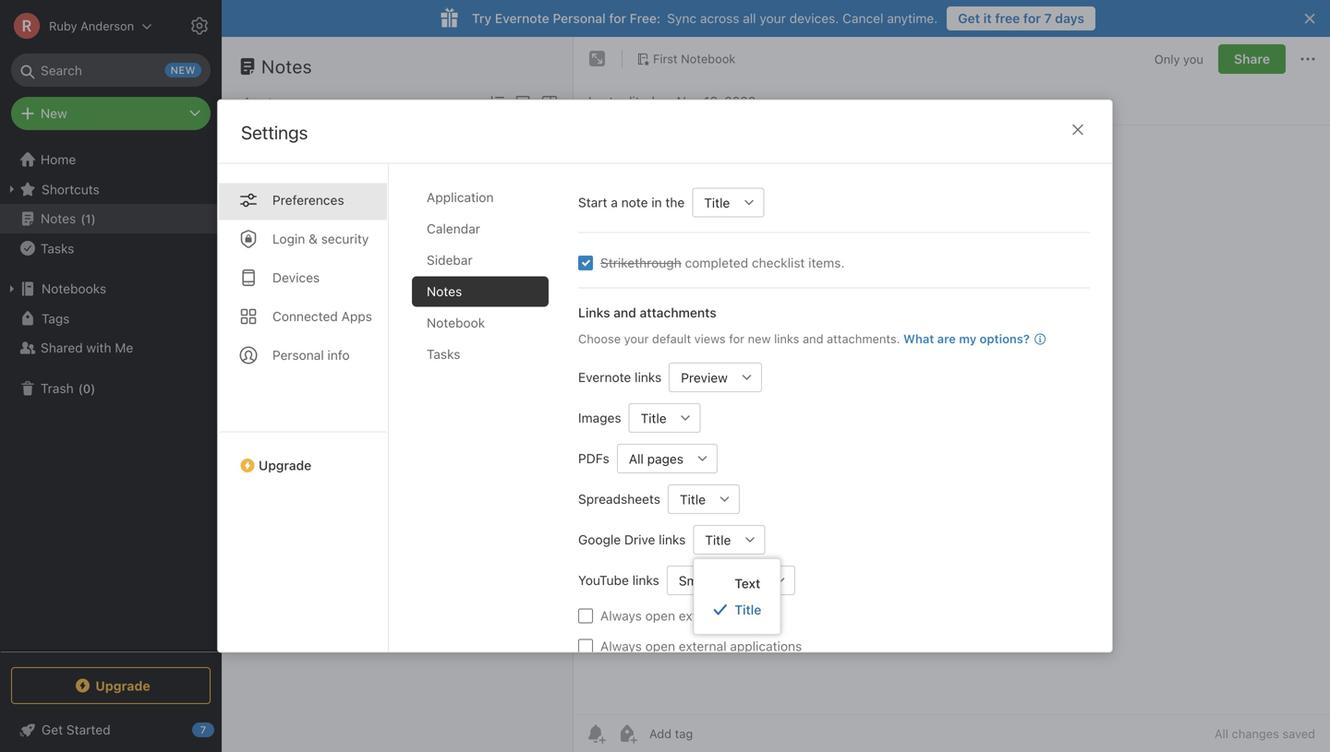 Task type: describe. For each thing, give the bounding box(es) containing it.
items.
[[808, 255, 845, 271]]

on
[[658, 94, 673, 109]]

Always open external files checkbox
[[578, 609, 593, 624]]

1 horizontal spatial evernote
[[578, 370, 631, 385]]

tasks tab
[[412, 339, 549, 370]]

1 horizontal spatial and
[[803, 332, 824, 346]]

( for notes
[[81, 212, 85, 226]]

get
[[958, 11, 980, 26]]

links up title field
[[635, 370, 662, 385]]

2023
[[725, 94, 756, 109]]

upgrade for the top upgrade popup button
[[259, 458, 312, 473]]

apps
[[341, 309, 372, 324]]

note list element
[[222, 37, 574, 753]]

last edited on nov 16, 2023
[[588, 94, 756, 109]]

start
[[578, 195, 607, 210]]

completed
[[685, 255, 748, 271]]

Search text field
[[24, 54, 198, 87]]

expand notebooks image
[[5, 282, 19, 297]]

in
[[652, 195, 662, 210]]

1 inside note list element
[[244, 95, 250, 110]]

Choose default view option for Evernote links field
[[669, 363, 762, 393]]

add a reminder image
[[585, 723, 607, 745]]

cheese
[[345, 162, 390, 177]]

7
[[1044, 11, 1052, 26]]

1 horizontal spatial a
[[611, 195, 618, 210]]

images
[[578, 411, 621, 426]]

calendar tab
[[412, 214, 549, 244]]

tags
[[42, 311, 70, 326]]

try
[[472, 11, 492, 26]]

sidebar
[[427, 253, 473, 268]]

always for always open external applications
[[600, 639, 642, 654]]

tab list for start a note in the
[[412, 182, 563, 653]]

attachments.
[[827, 332, 900, 346]]

add tag image
[[616, 723, 638, 745]]

0 vertical spatial upgrade button
[[218, 432, 388, 481]]

minutes
[[277, 201, 318, 214]]

ago
[[321, 201, 341, 214]]

links right new
[[774, 332, 799, 346]]

tab list for application
[[218, 164, 389, 653]]

notes tab
[[412, 277, 549, 307]]

google
[[578, 533, 621, 548]]

Choose default view option for YouTube links field
[[667, 566, 795, 596]]

always open external applications
[[600, 639, 802, 654]]

expand note image
[[587, 48, 609, 70]]

start a note in the
[[578, 195, 685, 210]]

settings image
[[188, 15, 211, 37]]

&
[[309, 231, 318, 247]]

tasks button
[[0, 234, 221, 263]]

only
[[1155, 52, 1180, 66]]

all pages
[[629, 451, 684, 467]]

info
[[327, 348, 350, 363]]

milk
[[246, 162, 270, 177]]

first notebook
[[653, 52, 736, 66]]

applications
[[730, 639, 802, 654]]

preview
[[681, 370, 728, 385]]

external for files
[[679, 609, 727, 624]]

personal inside tab list
[[273, 348, 324, 363]]

what are my options?
[[903, 332, 1030, 346]]

youtube links
[[578, 573, 659, 588]]

get it free for 7 days button
[[947, 6, 1096, 30]]

notes inside tab
[[427, 284, 462, 299]]

1 note
[[244, 95, 280, 110]]

checklist
[[752, 255, 805, 271]]

title for spreadsheets
[[680, 492, 706, 507]]

text
[[735, 576, 760, 592]]

text link
[[694, 571, 780, 597]]

personal info
[[273, 348, 350, 363]]

title inside "link"
[[735, 603, 762, 618]]

links and attachments
[[578, 305, 717, 321]]

note window element
[[574, 37, 1330, 753]]

trash ( 0 )
[[41, 381, 95, 396]]

notes inside note list element
[[261, 55, 312, 77]]

new
[[41, 106, 67, 121]]

drive
[[624, 533, 655, 548]]

open for always open external applications
[[645, 639, 675, 654]]

application
[[427, 190, 494, 205]]

choose
[[578, 332, 621, 346]]

spreadsheets
[[578, 492, 660, 507]]

anytime.
[[887, 11, 938, 26]]

trash
[[41, 381, 74, 396]]

sugar
[[307, 162, 342, 177]]

saved
[[1283, 727, 1315, 741]]

what
[[903, 332, 934, 346]]

Start a new note in the body or title. field
[[692, 188, 764, 218]]

Select422 checkbox
[[578, 256, 593, 271]]

me
[[115, 340, 133, 356]]

changes
[[1232, 727, 1279, 741]]

all for all changes saved
[[1215, 727, 1229, 741]]

pdfs
[[578, 451, 609, 466]]

0
[[83, 382, 91, 396]]

links right drive
[[659, 533, 686, 548]]

always open external files
[[600, 609, 755, 624]]

title button for spreadsheets
[[668, 485, 710, 515]]

title for google drive links
[[705, 533, 731, 548]]

security
[[321, 231, 369, 247]]

shared
[[41, 340, 83, 356]]

home
[[41, 152, 76, 167]]

all pages button
[[617, 444, 688, 474]]

sync
[[667, 11, 697, 26]]

) for trash
[[91, 382, 95, 396]]

try evernote personal for free: sync across all your devices. cancel anytime.
[[472, 11, 938, 26]]

close image
[[1067, 119, 1089, 141]]

a few minutes ago
[[246, 201, 341, 214]]

devices
[[273, 270, 320, 285]]

shared with me link
[[0, 333, 221, 363]]

for for free:
[[609, 11, 626, 26]]

tree containing home
[[0, 145, 222, 651]]

new
[[748, 332, 771, 346]]

0 vertical spatial personal
[[553, 11, 606, 26]]

first
[[653, 52, 678, 66]]

all
[[743, 11, 756, 26]]

a inside note list element
[[246, 201, 252, 214]]

login & security
[[273, 231, 369, 247]]

tags button
[[0, 304, 221, 333]]

Note Editor text field
[[574, 126, 1330, 715]]

0 horizontal spatial your
[[624, 332, 649, 346]]



Task type: vqa. For each thing, say whether or not it's contained in the screenshot.


Task type: locate. For each thing, give the bounding box(es) containing it.
all left the changes
[[1215, 727, 1229, 741]]

share
[[1234, 51, 1270, 67]]

1 horizontal spatial all
[[1215, 727, 1229, 741]]

0 horizontal spatial notes
[[41, 211, 76, 226]]

title up choose default view option for youtube links field
[[705, 533, 731, 548]]

all changes saved
[[1215, 727, 1315, 741]]

2 horizontal spatial for
[[1023, 11, 1041, 26]]

0 horizontal spatial 1
[[85, 212, 91, 226]]

1 horizontal spatial tasks
[[427, 347, 460, 362]]

title for start a note in the
[[704, 195, 730, 210]]

title button for start a note in the
[[692, 188, 735, 218]]

tasks down notes ( 1 )
[[41, 241, 74, 256]]

always right always open external applications checkbox
[[600, 639, 642, 654]]

it
[[983, 11, 992, 26]]

0 vertical spatial 1
[[244, 95, 250, 110]]

) inside notes ( 1 )
[[91, 212, 96, 226]]

1 vertical spatial notebook
[[427, 315, 485, 331]]

1 always from the top
[[600, 609, 642, 624]]

for inside get it free for 7 days button
[[1023, 11, 1041, 26]]

( inside trash ( 0 )
[[78, 382, 83, 396]]

options?
[[980, 332, 1030, 346]]

title inside 'choose default view option for google drive links' field
[[705, 533, 731, 548]]

open down always open external files
[[645, 639, 675, 654]]

Choose default view option for Spreadsheets field
[[668, 485, 740, 515]]

1 horizontal spatial note
[[621, 195, 648, 210]]

1 horizontal spatial upgrade
[[259, 458, 312, 473]]

0 vertical spatial (
[[81, 212, 85, 226]]

1 vertical spatial personal
[[273, 348, 324, 363]]

1 vertical spatial upgrade
[[95, 679, 150, 694]]

title button right the
[[692, 188, 735, 218]]

always for always open external files
[[600, 609, 642, 624]]

0 vertical spatial tasks
[[41, 241, 74, 256]]

0 horizontal spatial upgrade button
[[11, 668, 211, 705]]

note up settings
[[253, 95, 280, 110]]

( inside notes ( 1 )
[[81, 212, 85, 226]]

files
[[730, 609, 755, 624]]

1 vertical spatial always
[[600, 639, 642, 654]]

0 vertical spatial always
[[600, 609, 642, 624]]

upgrade for leftmost upgrade popup button
[[95, 679, 150, 694]]

( for trash
[[78, 382, 83, 396]]

title down all pages field
[[680, 492, 706, 507]]

2 external from the top
[[679, 639, 727, 654]]

note left the in
[[621, 195, 648, 210]]

tab list containing application
[[412, 182, 563, 653]]

2 vertical spatial notes
[[427, 284, 462, 299]]

links down drive
[[632, 573, 659, 588]]

with
[[86, 340, 111, 356]]

your down links and attachments in the top of the page
[[624, 332, 649, 346]]

cancel
[[843, 11, 884, 26]]

connected apps
[[273, 309, 372, 324]]

1 vertical spatial notes
[[41, 211, 76, 226]]

views
[[694, 332, 726, 346]]

title up all pages button
[[641, 411, 667, 426]]

external for applications
[[679, 639, 727, 654]]

0 horizontal spatial evernote
[[495, 11, 549, 26]]

1 vertical spatial open
[[645, 639, 675, 654]]

0 horizontal spatial tasks
[[41, 241, 74, 256]]

1 horizontal spatial 1
[[244, 95, 250, 110]]

notes down shortcuts
[[41, 211, 76, 226]]

tasks
[[41, 241, 74, 256], [427, 347, 460, 362]]

grocery list milk eggs sugar cheese
[[246, 143, 390, 177]]

your
[[760, 11, 786, 26], [624, 332, 649, 346]]

evernote right try
[[495, 11, 549, 26]]

title right the
[[704, 195, 730, 210]]

title link
[[694, 597, 780, 624]]

1 vertical spatial all
[[1215, 727, 1229, 741]]

0 vertical spatial external
[[679, 609, 727, 624]]

open for always open external files
[[645, 609, 675, 624]]

notebook inside tab
[[427, 315, 485, 331]]

choose your default views for new links and attachments.
[[578, 332, 900, 346]]

dropdown list menu
[[694, 571, 780, 624]]

external
[[679, 609, 727, 624], [679, 639, 727, 654]]

last
[[588, 94, 614, 109]]

1 vertical spatial upgrade button
[[11, 668, 211, 705]]

0 horizontal spatial upgrade
[[95, 679, 150, 694]]

0 vertical spatial upgrade
[[259, 458, 312, 473]]

2 ) from the top
[[91, 382, 95, 396]]

title down text
[[735, 603, 762, 618]]

title button down all pages field
[[668, 485, 710, 515]]

for left free:
[[609, 11, 626, 26]]

always right always open external files option
[[600, 609, 642, 624]]

1 vertical spatial evernote
[[578, 370, 631, 385]]

0 horizontal spatial a
[[246, 201, 252, 214]]

get it free for 7 days
[[958, 11, 1084, 26]]

notebook inside button
[[681, 52, 736, 66]]

tasks down notebook tab
[[427, 347, 460, 362]]

shared with me
[[41, 340, 133, 356]]

tab list
[[218, 164, 389, 653], [412, 182, 563, 653]]

1 inside notes ( 1 )
[[85, 212, 91, 226]]

for left 7
[[1023, 11, 1041, 26]]

share button
[[1218, 44, 1286, 74]]

days
[[1055, 11, 1084, 26]]

strikethrough completed checklist items.
[[600, 255, 845, 271]]

evernote links
[[578, 370, 662, 385]]

( down shortcuts
[[81, 212, 85, 226]]

1 vertical spatial and
[[803, 332, 824, 346]]

strikethrough
[[600, 255, 682, 271]]

list
[[298, 143, 320, 158]]

1 up settings
[[244, 95, 250, 110]]

Choose default view option for Images field
[[629, 404, 701, 433]]

0 horizontal spatial and
[[614, 305, 636, 321]]

0 vertical spatial and
[[614, 305, 636, 321]]

notes ( 1 )
[[41, 211, 96, 226]]

2 always from the top
[[600, 639, 642, 654]]

edited
[[617, 94, 655, 109]]

eggs
[[273, 162, 303, 177]]

your right all
[[760, 11, 786, 26]]

0 vertical spatial your
[[760, 11, 786, 26]]

1 horizontal spatial notes
[[261, 55, 312, 77]]

0 horizontal spatial note
[[253, 95, 280, 110]]

links
[[774, 332, 799, 346], [635, 370, 662, 385], [659, 533, 686, 548], [632, 573, 659, 588]]

all inside note window element
[[1215, 727, 1229, 741]]

1 external from the top
[[679, 609, 727, 624]]

tab list containing preferences
[[218, 164, 389, 653]]

title button down title field
[[693, 526, 736, 555]]

0 vertical spatial evernote
[[495, 11, 549, 26]]

( right trash
[[78, 382, 83, 396]]

2 horizontal spatial notes
[[427, 284, 462, 299]]

1 horizontal spatial tab list
[[412, 182, 563, 653]]

a
[[611, 195, 618, 210], [246, 201, 252, 214]]

always
[[600, 609, 642, 624], [600, 639, 642, 654]]

application tab
[[412, 182, 549, 213]]

external up always open external applications
[[679, 609, 727, 624]]

0 vertical spatial notebook
[[681, 52, 736, 66]]

login
[[273, 231, 305, 247]]

preview button
[[669, 363, 732, 393]]

calendar
[[427, 221, 480, 236]]

2 open from the top
[[645, 639, 675, 654]]

0 vertical spatial all
[[629, 451, 644, 467]]

1 horizontal spatial personal
[[553, 11, 606, 26]]

notes up "1 note"
[[261, 55, 312, 77]]

) inside trash ( 0 )
[[91, 382, 95, 396]]

1 horizontal spatial notebook
[[681, 52, 736, 66]]

0 vertical spatial )
[[91, 212, 96, 226]]

external down always open external files
[[679, 639, 727, 654]]

across
[[700, 11, 739, 26]]

) for notes
[[91, 212, 96, 226]]

) down shortcuts "button"
[[91, 212, 96, 226]]

Choose default view option for PDFs field
[[617, 444, 718, 474]]

home link
[[0, 145, 222, 175]]

youtube
[[578, 573, 629, 588]]

1
[[244, 95, 250, 110], [85, 212, 91, 226]]

1 horizontal spatial for
[[729, 332, 745, 346]]

few
[[255, 201, 274, 214]]

connected
[[273, 309, 338, 324]]

1 vertical spatial 1
[[85, 212, 91, 226]]

preferences
[[273, 193, 344, 208]]

evernote down the choose
[[578, 370, 631, 385]]

1 horizontal spatial upgrade button
[[218, 432, 388, 481]]

0 vertical spatial open
[[645, 609, 675, 624]]

upgrade
[[259, 458, 312, 473], [95, 679, 150, 694]]

personal down the connected
[[273, 348, 324, 363]]

1 vertical spatial note
[[621, 195, 648, 210]]

notebook down try evernote personal for free: sync across all your devices. cancel anytime. at the top
[[681, 52, 736, 66]]

1 open from the top
[[645, 609, 675, 624]]

a left few
[[246, 201, 252, 214]]

Choose default view option for Google Drive links field
[[693, 526, 765, 555]]

and right links
[[614, 305, 636, 321]]

16,
[[704, 94, 721, 109]]

tree
[[0, 145, 222, 651]]

1 down shortcuts
[[85, 212, 91, 226]]

1 vertical spatial your
[[624, 332, 649, 346]]

devices.
[[790, 11, 839, 26]]

my
[[959, 332, 977, 346]]

default
[[652, 332, 691, 346]]

and
[[614, 305, 636, 321], [803, 332, 824, 346]]

) right trash
[[91, 382, 95, 396]]

personal up 'expand note' image
[[553, 11, 606, 26]]

1 vertical spatial external
[[679, 639, 727, 654]]

1 vertical spatial tasks
[[427, 347, 460, 362]]

shortcuts
[[42, 182, 100, 197]]

0 horizontal spatial tab list
[[218, 164, 389, 653]]

0 horizontal spatial notebook
[[427, 315, 485, 331]]

links
[[578, 305, 610, 321]]

evernote
[[495, 11, 549, 26], [578, 370, 631, 385]]

Always open external applications checkbox
[[578, 640, 593, 654]]

notebooks
[[42, 281, 106, 297]]

attachments
[[640, 305, 717, 321]]

and left attachments.
[[803, 332, 824, 346]]

note
[[253, 95, 280, 110], [621, 195, 648, 210]]

title button for images
[[629, 404, 671, 433]]

a right 'start'
[[611, 195, 618, 210]]

tasks inside tab
[[427, 347, 460, 362]]

all left pages
[[629, 451, 644, 467]]

notebook down notes tab
[[427, 315, 485, 331]]

open up always open external applications
[[645, 609, 675, 624]]

0 horizontal spatial all
[[629, 451, 644, 467]]

free
[[995, 11, 1020, 26]]

settings
[[241, 121, 308, 143]]

title button up all pages button
[[629, 404, 671, 433]]

title for images
[[641, 411, 667, 426]]

0 vertical spatial note
[[253, 95, 280, 110]]

open
[[645, 609, 675, 624], [645, 639, 675, 654]]

1 horizontal spatial your
[[760, 11, 786, 26]]

1 vertical spatial (
[[78, 382, 83, 396]]

None search field
[[24, 54, 198, 87]]

grocery
[[246, 143, 295, 158]]

0 horizontal spatial personal
[[273, 348, 324, 363]]

the
[[665, 195, 685, 210]]

all inside button
[[629, 451, 644, 467]]

0 vertical spatial notes
[[261, 55, 312, 77]]

notebooks link
[[0, 274, 221, 304]]

title button for google drive links
[[693, 526, 736, 555]]

notes down sidebar
[[427, 284, 462, 299]]

pages
[[647, 451, 684, 467]]

1 ) from the top
[[91, 212, 96, 226]]

notebook tab
[[412, 308, 549, 339]]

(
[[81, 212, 85, 226], [78, 382, 83, 396]]

for for 7
[[1023, 11, 1041, 26]]

you
[[1183, 52, 1204, 66]]

only you
[[1155, 52, 1204, 66]]

note inside note list element
[[253, 95, 280, 110]]

sidebar tab
[[412, 245, 549, 276]]

1 vertical spatial )
[[91, 382, 95, 396]]

all for all pages
[[629, 451, 644, 467]]

tasks inside button
[[41, 241, 74, 256]]

0 horizontal spatial for
[[609, 11, 626, 26]]

for left new
[[729, 332, 745, 346]]



